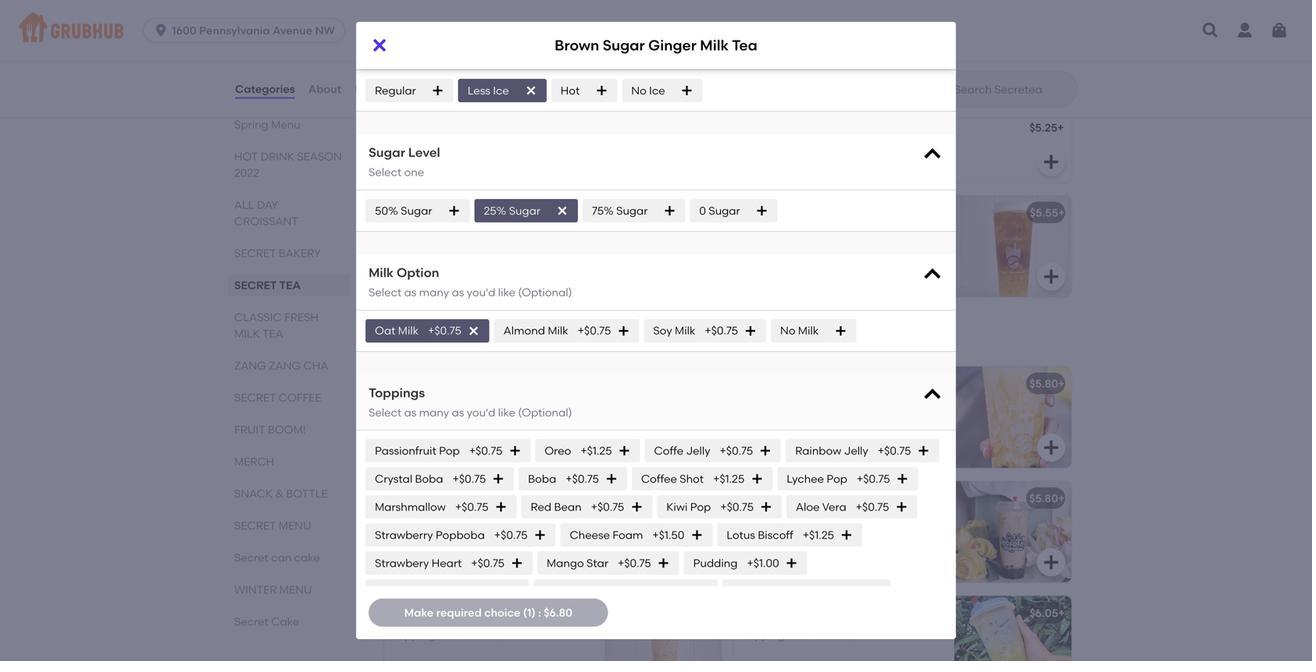 Task type: vqa. For each thing, say whether or not it's contained in the screenshot.
THE CAKE MILK TEA image
yes



Task type: locate. For each thing, give the bounding box(es) containing it.
1 vertical spatial no
[[780, 324, 796, 338]]

0 vertical spatial secret
[[234, 552, 269, 565]]

2 vertical spatial +$1.25
[[803, 529, 834, 542]]

(optional) inside toppings select as many as you'd like (optional)
[[518, 406, 572, 419]]

coffee for coffee milk tea
[[394, 492, 430, 505]]

not down cheezo oolong/jasmin green
[[788, 30, 806, 43]]

zang up secret coffee
[[234, 359, 266, 373]]

0 horizontal spatial jelly
[[686, 444, 711, 458]]

$5.25 down "search secretea" search box
[[1030, 121, 1058, 134]]

topping up 50% sugar
[[394, 145, 435, 158]]

svg image
[[1201, 21, 1220, 40], [1270, 21, 1289, 40], [153, 23, 169, 38], [692, 69, 711, 88], [1042, 69, 1061, 88], [525, 84, 537, 97], [595, 84, 608, 97], [681, 84, 693, 97], [556, 205, 569, 217], [922, 264, 944, 286], [744, 325, 757, 337], [834, 325, 847, 337], [692, 439, 711, 457], [1042, 439, 1061, 457], [759, 445, 772, 457], [492, 473, 505, 486], [605, 473, 618, 486], [751, 473, 763, 486], [897, 473, 909, 486], [631, 501, 643, 514], [534, 529, 546, 542], [841, 529, 853, 542], [692, 554, 711, 572], [1042, 554, 1061, 572], [511, 557, 523, 570], [657, 557, 670, 570], [786, 557, 798, 570], [696, 586, 709, 598]]

1 horizontal spatial +$1.25
[[713, 473, 745, 486]]

1600 pennsylvania avenue nw button
[[143, 18, 351, 43]]

1 horizontal spatial jelly
[[844, 444, 869, 458]]

+$0.75 up 'bean'
[[566, 473, 599, 486]]

1 vertical spatial menu
[[279, 584, 312, 597]]

+$0.75 up "coffee milk tea"
[[453, 473, 486, 486]]

sugar right 75%
[[616, 204, 648, 217]]

1 horizontal spatial grey
[[767, 492, 793, 505]]

topping not included! down cream
[[744, 629, 857, 642]]

milk
[[234, 327, 260, 341], [518, 330, 559, 350]]

0 vertical spatial brown sugar ginger milk tea
[[555, 37, 758, 54]]

green right 'oolong/jasmin'
[[873, 8, 906, 21]]

snack & bottle
[[234, 487, 328, 501]]

+$1.25 for lotus biscoff
[[803, 529, 834, 542]]

0 horizontal spatial classic
[[234, 311, 282, 324]]

+$0.75 for brown sugar drizzle
[[656, 585, 690, 598]]

0 vertical spatial like
[[498, 286, 516, 299]]

not
[[788, 30, 806, 43], [438, 145, 456, 158], [438, 228, 456, 242], [788, 228, 806, 242], [438, 399, 456, 413], [438, 514, 456, 528], [788, 514, 806, 528], [438, 629, 456, 642], [788, 629, 806, 642]]

+$0.75 up the popboba
[[455, 501, 489, 514]]

topping down royal
[[394, 228, 435, 242]]

osmanthus
[[437, 123, 498, 136], [744, 123, 805, 136]]

$5.25 +
[[1030, 121, 1064, 134], [680, 206, 715, 220]]

secret
[[234, 552, 269, 565], [234, 616, 269, 629]]

topping for osmanthus
[[394, 145, 435, 158]]

+ for earl grey milk tea "image"
[[1058, 492, 1065, 505]]

select down option
[[369, 286, 402, 299]]

1 horizontal spatial no
[[780, 324, 796, 338]]

1 vertical spatial secret
[[234, 616, 269, 629]]

less ice
[[468, 84, 509, 97]]

like inside toppings select as many as you'd like (optional)
[[498, 406, 516, 419]]

2 like from the top
[[498, 406, 516, 419]]

1 horizontal spatial coffee
[[641, 473, 677, 486]]

0 horizontal spatial $5.25 +
[[680, 206, 715, 220]]

not for oolong/jasmin
[[788, 30, 806, 43]]

fruit boom!
[[234, 423, 306, 437]]

grey up less
[[460, 8, 486, 21]]

2 drizzle from the left
[[613, 585, 647, 598]]

tea up zang zang cha
[[262, 327, 283, 341]]

$5.80 + for 'cake milk tea' image
[[1030, 377, 1065, 391]]

0 vertical spatial level
[[391, 25, 423, 40]]

$5.25
[[1030, 121, 1058, 134], [680, 206, 709, 220]]

+$1.25 right the oreo
[[581, 444, 612, 458]]

1 vertical spatial classic
[[381, 330, 456, 350]]

2 vertical spatial pop
[[690, 501, 711, 514]]

1 vertical spatial brown sugar ginger milk tea
[[394, 377, 547, 391]]

brown sugar ginger milk tea
[[555, 37, 758, 54], [394, 377, 547, 391]]

0 horizontal spatial coffee
[[394, 492, 430, 505]]

2 (optional) from the top
[[518, 406, 572, 419]]

jasmin green milk tea
[[394, 607, 515, 620]]

pop
[[439, 444, 460, 458], [827, 473, 848, 486], [690, 501, 711, 514]]

0 sugar
[[699, 204, 740, 217]]

drizzle
[[424, 585, 458, 598], [613, 585, 647, 598]]

+$0.75 right oat milk
[[428, 324, 461, 338]]

one for ice level
[[404, 46, 424, 59]]

+$1.25 down aloe vera
[[803, 529, 834, 542]]

1 horizontal spatial fresh
[[460, 330, 514, 350]]

1 vertical spatial coffee
[[394, 492, 430, 505]]

brown up $6.80
[[543, 585, 576, 598]]

topping not included! down peach
[[744, 228, 857, 242]]

0
[[699, 204, 706, 217]]

drizzle down the foam
[[613, 585, 647, 598]]

4 secret from the top
[[234, 519, 276, 533]]

cheezo up sugar level select one
[[394, 123, 434, 136]]

topping down "marshmallow"
[[394, 514, 435, 528]]

1 horizontal spatial $5.25 +
[[1030, 121, 1064, 134]]

many up passionfruit pop
[[419, 406, 449, 419]]

0 vertical spatial (optional)
[[518, 286, 572, 299]]

bean
[[554, 501, 582, 514]]

$6.80
[[544, 606, 573, 620]]

rainbow jelly
[[795, 444, 869, 458]]

$5.25 left white
[[680, 206, 709, 220]]

like inside milk option select as many as you'd like (optional)
[[498, 286, 516, 299]]

not right the toppings
[[438, 399, 456, 413]]

+$1.25 right shot
[[713, 473, 745, 486]]

0 vertical spatial menu
[[279, 519, 311, 533]]

0 vertical spatial no
[[631, 84, 647, 97]]

0 horizontal spatial +$1.25
[[581, 444, 612, 458]]

cheezo earl grey
[[394, 8, 486, 21]]

(optional) inside milk option select as many as you'd like (optional)
[[518, 286, 572, 299]]

1 vertical spatial pop
[[827, 473, 848, 486]]

+$0.75 up lotus
[[721, 501, 754, 514]]

0 vertical spatial +$1.25
[[581, 444, 612, 458]]

pennsylvania
[[199, 24, 270, 37]]

2 jelly from the left
[[844, 444, 869, 458]]

+$0.75 for rainbow jelly
[[878, 444, 911, 458]]

menu for winter menu
[[279, 584, 312, 597]]

topping not included! for green
[[394, 629, 507, 642]]

1 horizontal spatial ice
[[493, 84, 509, 97]]

ice
[[369, 25, 388, 40], [493, 84, 509, 97], [649, 84, 665, 97]]

coffe jelly
[[654, 444, 711, 458]]

1 you'd from the top
[[467, 286, 496, 299]]

classic up the toppings
[[381, 330, 456, 350]]

level down 'cheezo osmanthus oolong tea'
[[408, 145, 440, 160]]

coffee
[[641, 473, 677, 486], [394, 492, 430, 505]]

avenue
[[273, 24, 312, 37]]

1 vertical spatial grey
[[767, 492, 793, 505]]

select inside ice level select one
[[369, 46, 402, 59]]

1 horizontal spatial boba
[[528, 473, 556, 486]]

2 select from the top
[[369, 166, 402, 179]]

+$0.75 down rainbow jelly on the right
[[857, 473, 890, 486]]

1 vertical spatial ginger
[[465, 377, 501, 391]]

1 like from the top
[[498, 286, 516, 299]]

1 drizzle from the left
[[424, 585, 458, 598]]

2 horizontal spatial +$1.25
[[803, 529, 834, 542]]

$5.80 +
[[679, 6, 714, 20], [679, 121, 714, 134], [1030, 377, 1065, 391], [680, 492, 715, 505], [1030, 492, 1065, 505]]

0 horizontal spatial zang
[[234, 359, 266, 373]]

1 horizontal spatial pop
[[690, 501, 711, 514]]

earl grey milk tea image
[[955, 482, 1072, 583]]

0 horizontal spatial milk
[[234, 327, 260, 341]]

+$0.75 down +$1.50
[[656, 585, 690, 598]]

categories
[[235, 82, 295, 96]]

winter
[[234, 584, 277, 597]]

1 vertical spatial brown
[[394, 377, 428, 391]]

topping not included! down blueberry at the top
[[394, 228, 507, 242]]

2 many from the top
[[419, 406, 449, 419]]

ice inside ice level select one
[[369, 25, 388, 40]]

(optional) up the oreo
[[518, 406, 572, 419]]

2 horizontal spatial pop
[[827, 473, 848, 486]]

sugar up "50%"
[[369, 145, 405, 160]]

1 boba from the left
[[415, 473, 443, 486]]

+$0.75 for lychee pop
[[857, 473, 890, 486]]

0 horizontal spatial $5.25
[[680, 206, 709, 220]]

+$0.75 right the popboba
[[494, 529, 528, 542]]

1 horizontal spatial milk
[[518, 330, 559, 350]]

+$0.75 up make required choice (1) : $6.80
[[468, 585, 501, 598]]

all
[[234, 198, 254, 212]]

select down the toppings
[[369, 406, 402, 419]]

1 one from the top
[[404, 46, 424, 59]]

pop right passionfruit
[[439, 444, 460, 458]]

+ for white peach oolong tea image
[[1058, 206, 1065, 220]]

0 vertical spatial one
[[404, 46, 424, 59]]

ice right less
[[493, 84, 509, 97]]

popboba
[[436, 529, 485, 542]]

cake
[[294, 552, 320, 565]]

menu for secret menu
[[279, 519, 311, 533]]

topping up passionfruit pop
[[394, 399, 435, 413]]

nw
[[315, 24, 335, 37]]

1 (optional) from the top
[[518, 286, 572, 299]]

sugar up no ice
[[603, 37, 645, 54]]

zang
[[234, 359, 266, 373], [269, 359, 301, 373]]

topping not included! for osmanthus
[[394, 145, 507, 158]]

3 secret from the top
[[234, 391, 276, 405]]

oreo
[[545, 444, 571, 458]]

classic fresh milk tea up zang zang cha
[[234, 311, 319, 341]]

1 zang from the left
[[234, 359, 266, 373]]

zang left cha
[[269, 359, 301, 373]]

grey left aloe
[[767, 492, 793, 505]]

0 horizontal spatial drizzle
[[424, 585, 458, 598]]

1 horizontal spatial zang
[[269, 359, 301, 373]]

you'd
[[467, 286, 496, 299], [467, 406, 496, 419]]

topping
[[744, 30, 785, 43], [394, 145, 435, 158], [394, 228, 435, 242], [744, 228, 785, 242], [394, 399, 435, 413], [394, 514, 435, 528], [744, 514, 785, 528], [394, 629, 435, 642], [744, 629, 785, 642]]

+$0.75 for soy milk
[[705, 324, 738, 338]]

0 horizontal spatial ice
[[369, 25, 388, 40]]

1 horizontal spatial green
[[873, 8, 906, 21]]

hot drink season 2022
[[234, 150, 342, 180]]

one up 50% sugar
[[404, 166, 424, 179]]

2 one from the top
[[404, 166, 424, 179]]

secret bakery
[[234, 247, 321, 260]]

1 secret from the top
[[234, 247, 276, 260]]

1 vertical spatial you'd
[[467, 406, 496, 419]]

0 vertical spatial classic
[[234, 311, 282, 324]]

1 horizontal spatial ginger
[[648, 37, 697, 54]]

spring
[[234, 118, 269, 131]]

1 secret from the top
[[234, 552, 269, 565]]

earl grey milk tea
[[744, 492, 839, 505]]

select up reviews
[[369, 46, 402, 59]]

$5.80
[[679, 6, 708, 20], [679, 121, 708, 134], [1030, 377, 1058, 391], [680, 492, 709, 505], [1030, 492, 1058, 505]]

topping not included! up passionfruit pop
[[394, 399, 507, 413]]

+$0.75 right rainbow jelly on the right
[[878, 444, 911, 458]]

many inside milk option select as many as you'd like (optional)
[[419, 286, 449, 299]]

included! for sugar
[[458, 399, 507, 413]]

ice level select one
[[369, 25, 424, 59]]

ice down main navigation navigation
[[649, 84, 665, 97]]

tea
[[279, 279, 301, 292], [262, 327, 283, 341], [563, 330, 596, 350]]

marshmallow
[[375, 501, 446, 514]]

$5.80 for 'cake milk tea' image
[[1030, 377, 1058, 391]]

included! for green
[[458, 629, 507, 642]]

secret down the secret bakery
[[234, 279, 277, 292]]

grey
[[460, 8, 486, 21], [767, 492, 793, 505]]

boba
[[415, 473, 443, 486], [528, 473, 556, 486]]

1 horizontal spatial osmanthus
[[744, 123, 805, 136]]

+$0.75 right coffe jelly
[[720, 444, 753, 458]]

select up "50%"
[[369, 166, 402, 179]]

red bean
[[531, 501, 582, 514]]

level inside sugar level select one
[[408, 145, 440, 160]]

jelly right rainbow
[[844, 444, 869, 458]]

cheezo up ice level select one
[[394, 8, 434, 21]]

option
[[397, 265, 439, 280]]

oolong
[[501, 123, 540, 136], [808, 123, 847, 136], [815, 206, 854, 220]]

no for no milk
[[780, 324, 796, 338]]

fresh
[[284, 311, 319, 324], [460, 330, 514, 350]]

not up the popboba
[[438, 514, 456, 528]]

1 osmanthus from the left
[[437, 123, 498, 136]]

jelly for coffe jelly
[[686, 444, 711, 458]]

svg image inside 1600 pennsylvania avenue nw button
[[153, 23, 169, 38]]

lychee
[[787, 473, 824, 486]]

fresh down secret tea
[[284, 311, 319, 324]]

level
[[391, 25, 423, 40], [408, 145, 440, 160]]

boba up red
[[528, 473, 556, 486]]

menu up cake
[[279, 584, 312, 597]]

topping not included! for peach
[[744, 228, 857, 242]]

1 horizontal spatial drizzle
[[613, 585, 647, 598]]

3 select from the top
[[369, 286, 402, 299]]

2 secret from the top
[[234, 279, 277, 292]]

2 you'd from the top
[[467, 406, 496, 419]]

about button
[[308, 61, 342, 117]]

choice
[[484, 606, 521, 620]]

matcha milk tea image
[[955, 596, 1072, 662]]

+$0.75 right almond milk
[[578, 324, 611, 338]]

menu
[[279, 519, 311, 533], [279, 584, 312, 597]]

1 select from the top
[[369, 46, 402, 59]]

reviews button
[[354, 61, 399, 117]]

merch
[[234, 455, 274, 469]]

many down option
[[419, 286, 449, 299]]

0 horizontal spatial pop
[[439, 444, 460, 458]]

ice right nw
[[369, 25, 388, 40]]

topping for oolong/jasmin
[[744, 30, 785, 43]]

1 vertical spatial one
[[404, 166, 424, 179]]

1 vertical spatial $5.25
[[680, 206, 709, 220]]

brown down oat milk
[[394, 377, 428, 391]]

level inside ice level select one
[[391, 25, 423, 40]]

2 horizontal spatial ice
[[649, 84, 665, 97]]

one
[[404, 46, 424, 59], [404, 166, 424, 179]]

+$1.25
[[581, 444, 612, 458], [713, 473, 745, 486], [803, 529, 834, 542]]

$5.80 + for 'coffee milk tea' image
[[680, 492, 715, 505]]

secret down winter
[[234, 616, 269, 629]]

topping for grey
[[744, 514, 785, 528]]

0 horizontal spatial boba
[[415, 473, 443, 486]]

pop for kiwi pop
[[690, 501, 711, 514]]

topping down cheezo oolong/jasmin green
[[744, 30, 785, 43]]

classic down secret tea
[[234, 311, 282, 324]]

toppings
[[369, 385, 425, 401]]

sugar right the toppings
[[430, 377, 462, 391]]

2 boba from the left
[[528, 473, 556, 486]]

25% sugar
[[484, 204, 541, 217]]

fresh down milk option select as many as you'd like (optional)
[[460, 330, 514, 350]]

1 jelly from the left
[[686, 444, 711, 458]]

cheese
[[570, 529, 610, 542]]

+$0.75 for oat milk
[[428, 324, 461, 338]]

(optional)
[[518, 286, 572, 299], [518, 406, 572, 419]]

shot
[[680, 473, 704, 486]]

not down 'cheezo osmanthus oolong tea'
[[438, 145, 456, 158]]

0 vertical spatial $5.25 +
[[1030, 121, 1064, 134]]

brown sugar ginger milk tea down almond
[[394, 377, 547, 391]]

+$0.75 for whipped cream
[[829, 585, 863, 598]]

1600 pennsylvania avenue nw
[[172, 24, 335, 37]]

1 horizontal spatial $5.25
[[1030, 121, 1058, 134]]

cheezo for cheezo earl grey
[[394, 8, 434, 21]]

2 secret from the top
[[234, 616, 269, 629]]

one inside ice level select one
[[404, 46, 424, 59]]

drink
[[261, 150, 294, 163]]

not down blueberry at the top
[[438, 228, 456, 242]]

brown up "hot"
[[555, 37, 599, 54]]

included! for milk
[[458, 514, 507, 528]]

sugar
[[603, 37, 645, 54], [369, 145, 405, 160], [401, 204, 432, 217], [509, 204, 541, 217], [616, 204, 648, 217], [709, 204, 740, 217], [430, 377, 462, 391], [579, 585, 610, 598]]

0 horizontal spatial ginger
[[465, 377, 501, 391]]

0 vertical spatial fresh
[[284, 311, 319, 324]]

not for grey
[[788, 514, 806, 528]]

1 vertical spatial +$1.25
[[713, 473, 745, 486]]

boba up "coffee milk tea"
[[415, 473, 443, 486]]

0 horizontal spatial fresh
[[284, 311, 319, 324]]

+$0.75 for mango star
[[618, 557, 651, 570]]

+$0.75 for passionfruit pop
[[469, 444, 503, 458]]

1 vertical spatial many
[[419, 406, 449, 419]]

0 vertical spatial pop
[[439, 444, 460, 458]]

brown for topping not included!
[[394, 377, 428, 391]]

$5.25 + left white
[[680, 206, 715, 220]]

4 select from the top
[[369, 406, 402, 419]]

1 vertical spatial like
[[498, 406, 516, 419]]

classic fresh milk tea
[[234, 311, 319, 341], [381, 330, 596, 350]]

0 vertical spatial ginger
[[648, 37, 697, 54]]

(optional) up almond milk
[[518, 286, 572, 299]]

svg image
[[370, 36, 389, 55], [432, 84, 444, 97], [922, 144, 944, 166], [1042, 153, 1061, 172], [448, 205, 460, 217], [664, 205, 676, 217], [756, 205, 768, 217], [1042, 268, 1061, 286], [468, 325, 480, 337], [617, 325, 630, 337], [922, 384, 944, 406], [509, 445, 521, 457], [618, 445, 631, 457], [917, 445, 930, 457], [495, 501, 507, 514], [760, 501, 773, 514], [896, 501, 908, 514], [691, 529, 703, 542], [507, 586, 520, 598], [869, 586, 882, 598]]

0 horizontal spatial earl
[[437, 8, 458, 21]]

0 horizontal spatial green
[[436, 607, 469, 620]]

+$0.75 for red bean
[[591, 501, 624, 514]]

secret down croissant
[[234, 247, 276, 260]]

+$0.75 down the foam
[[618, 557, 651, 570]]

topping down jasmin
[[394, 629, 435, 642]]

0 horizontal spatial no
[[631, 84, 647, 97]]

day
[[257, 198, 278, 212]]

level for sugar level
[[408, 145, 440, 160]]

secret left can
[[234, 552, 269, 565]]

biscoff
[[758, 529, 794, 542]]

0 horizontal spatial grey
[[460, 8, 486, 21]]

0 horizontal spatial osmanthus
[[437, 123, 498, 136]]

1 many from the top
[[419, 286, 449, 299]]

included! for osmanthus
[[458, 145, 507, 158]]

1 vertical spatial level
[[408, 145, 440, 160]]

foam
[[613, 529, 643, 542]]

ginger
[[648, 37, 697, 54], [465, 377, 501, 391]]

not down 'jasmin green milk tea'
[[438, 629, 456, 642]]

level down cheezo earl grey
[[391, 25, 423, 40]]

no ice
[[631, 84, 665, 97]]

not down peach
[[788, 228, 806, 242]]

classic fresh milk tea down milk option select as many as you'd like (optional)
[[381, 330, 596, 350]]

bottle
[[286, 487, 328, 501]]

topping down white
[[744, 228, 785, 242]]

one inside sugar level select one
[[404, 166, 424, 179]]

0 vertical spatial grey
[[460, 8, 486, 21]]

1 horizontal spatial earl
[[744, 492, 765, 505]]

0 horizontal spatial brown sugar ginger milk tea
[[394, 377, 547, 391]]

0 vertical spatial you'd
[[467, 286, 496, 299]]

select inside sugar level select one
[[369, 166, 402, 179]]

secret up 'fruit' in the bottom left of the page
[[234, 391, 276, 405]]

pop right kiwi
[[690, 501, 711, 514]]

0 vertical spatial coffee
[[641, 473, 677, 486]]

pop for passionfruit pop
[[439, 444, 460, 458]]

topping for sugar
[[394, 399, 435, 413]]

$5.25 + down "search secretea" search box
[[1030, 121, 1064, 134]]

2022
[[234, 166, 259, 180]]

green right make
[[436, 607, 469, 620]]

0 vertical spatial many
[[419, 286, 449, 299]]

0 vertical spatial green
[[873, 8, 906, 21]]

not down aloe
[[788, 514, 806, 528]]

(1)
[[523, 606, 536, 620]]

secret down snack
[[234, 519, 276, 533]]

select inside milk option select as many as you'd like (optional)
[[369, 286, 402, 299]]

one up regular
[[404, 46, 424, 59]]

coffee down coffe in the bottom of the page
[[641, 473, 677, 486]]

no
[[631, 84, 647, 97], [780, 324, 796, 338]]

cake milk tea image
[[955, 367, 1072, 468]]

+$0.75 right the soy milk
[[705, 324, 738, 338]]

$6.05
[[1030, 607, 1058, 620]]

milk inside classic fresh milk tea
[[234, 327, 260, 341]]

1 vertical spatial green
[[436, 607, 469, 620]]

1 vertical spatial (optional)
[[518, 406, 572, 419]]

cheezo left 'oolong/jasmin'
[[744, 8, 784, 21]]

2 vertical spatial brown
[[543, 585, 576, 598]]



Task type: describe. For each thing, give the bounding box(es) containing it.
cake
[[271, 616, 299, 629]]

star
[[587, 557, 609, 570]]

50%
[[375, 204, 398, 217]]

topping for blueberry
[[394, 228, 435, 242]]

topping not included! for oolong/jasmin
[[744, 30, 857, 43]]

Search Secretea search field
[[953, 82, 1073, 97]]

coffee milk tea
[[394, 492, 476, 505]]

level for ice level
[[391, 25, 423, 40]]

topping for green
[[394, 629, 435, 642]]

milk inside milk option select as many as you'd like (optional)
[[369, 265, 394, 280]]

topping not included! for milk
[[394, 514, 507, 528]]

peach
[[778, 206, 812, 220]]

no for no ice
[[631, 84, 647, 97]]

75% sugar
[[592, 204, 648, 217]]

not for blueberry
[[438, 228, 456, 242]]

whipped cream
[[732, 585, 820, 598]]

brown for +$0.75
[[543, 585, 576, 598]]

cheezo for cheezo osmanthus oolong tea
[[394, 123, 434, 136]]

select for ice
[[369, 46, 402, 59]]

regular
[[375, 84, 416, 97]]

white
[[744, 206, 775, 220]]

topping for milk
[[394, 514, 435, 528]]

+$0.75 for caramel drizzle
[[468, 585, 501, 598]]

$5.80 for earl grey milk tea "image"
[[1030, 492, 1058, 505]]

included! for blueberry
[[458, 228, 507, 242]]

coffee shot
[[641, 473, 704, 486]]

mango star
[[547, 557, 609, 570]]

+$0.75 for almond milk
[[578, 324, 611, 338]]

kiwi pop
[[667, 501, 711, 514]]

oat
[[375, 324, 396, 338]]

+$1.25 for coffee shot
[[713, 473, 745, 486]]

0 vertical spatial brown
[[555, 37, 599, 54]]

$5.80 + for earl grey milk tea "image"
[[1030, 492, 1065, 505]]

season
[[297, 150, 342, 163]]

secret for secret bakery
[[234, 247, 276, 260]]

jasmin
[[394, 607, 433, 620]]

cha
[[303, 359, 328, 373]]

not for osmanthus
[[438, 145, 456, 158]]

menu
[[271, 118, 301, 131]]

blueberry
[[426, 206, 478, 220]]

select for sugar
[[369, 166, 402, 179]]

sugar down star
[[579, 585, 610, 598]]

+$0.75 for kiwi pop
[[721, 501, 754, 514]]

pop for lychee pop
[[827, 473, 848, 486]]

secret can cake
[[234, 552, 320, 565]]

1 horizontal spatial classic fresh milk tea
[[381, 330, 596, 350]]

caramel drizzle
[[375, 585, 458, 598]]

topping down whipped
[[744, 629, 785, 642]]

ice for less ice
[[493, 84, 509, 97]]

lotus
[[727, 529, 755, 542]]

+ for 'cake milk tea' image
[[1058, 377, 1065, 391]]

make required choice (1) : $6.80
[[404, 606, 573, 620]]

boom!
[[268, 423, 306, 437]]

strawbery
[[375, 557, 429, 570]]

main navigation navigation
[[0, 0, 1312, 61]]

tea inside classic fresh milk tea
[[262, 327, 283, 341]]

secret for secret can cake
[[234, 552, 269, 565]]

brown sugar ginger milk tea image
[[605, 367, 722, 468]]

coffee
[[279, 391, 321, 405]]

no milk
[[780, 324, 819, 338]]

zang zang cha
[[234, 359, 328, 373]]

50% sugar
[[375, 204, 432, 217]]

winter menu
[[234, 584, 312, 597]]

not down cream
[[788, 629, 806, 642]]

sugar inside sugar level select one
[[369, 145, 405, 160]]

1 horizontal spatial brown sugar ginger milk tea
[[555, 37, 758, 54]]

crystal
[[375, 473, 413, 486]]

+$0.75 for strawbery heart
[[471, 557, 505, 570]]

mango
[[547, 557, 584, 570]]

2 zang from the left
[[269, 359, 301, 373]]

select for milk
[[369, 286, 402, 299]]

coffe
[[654, 444, 684, 458]]

all day croissant
[[234, 198, 298, 228]]

hot
[[561, 84, 580, 97]]

sugar right 25%
[[509, 204, 541, 217]]

not for sugar
[[438, 399, 456, 413]]

secret coffee
[[234, 391, 321, 405]]

many inside toppings select as many as you'd like (optional)
[[419, 406, 449, 419]]

one for sugar level
[[404, 166, 424, 179]]

soy
[[653, 324, 672, 338]]

$5.55
[[1030, 206, 1058, 220]]

25%
[[484, 204, 506, 217]]

+$0.75 for aloe vera
[[856, 501, 889, 514]]

strawbery heart
[[375, 557, 462, 570]]

osmanthus oolong tea
[[744, 123, 869, 136]]

categories button
[[234, 61, 296, 117]]

royal blueberry
[[394, 206, 478, 220]]

brown sugar drizzle
[[543, 585, 647, 598]]

topping not included! for grey
[[744, 514, 857, 528]]

included! for grey
[[808, 514, 857, 528]]

oolong for peach
[[815, 206, 854, 220]]

+ for 'coffee milk tea' image
[[709, 492, 715, 505]]

2 osmanthus from the left
[[744, 123, 805, 136]]

vera
[[822, 501, 847, 514]]

about
[[308, 82, 341, 96]]

oat milk
[[375, 324, 419, 338]]

+ for matcha milk tea image
[[1058, 607, 1065, 620]]

1600
[[172, 24, 197, 37]]

$6.05 +
[[1030, 607, 1065, 620]]

tea down bakery
[[279, 279, 301, 292]]

included! for peach
[[808, 228, 857, 242]]

can
[[271, 552, 292, 565]]

0 horizontal spatial classic fresh milk tea
[[234, 311, 319, 341]]

royal blueberry image
[[605, 196, 722, 297]]

topping not included! for blueberry
[[394, 228, 507, 242]]

reviews
[[355, 82, 398, 96]]

0 vertical spatial earl
[[437, 8, 458, 21]]

+$0.75 for coffe jelly
[[720, 444, 753, 458]]

secret menu
[[234, 519, 311, 533]]

fresh inside classic fresh milk tea
[[284, 311, 319, 324]]

+ for royal blueberry image
[[709, 206, 715, 220]]

white peach oolong tea
[[744, 206, 876, 220]]

fruit
[[234, 423, 265, 437]]

cheezo oolong/jasmin green image
[[955, 0, 1072, 99]]

soy milk
[[653, 324, 696, 338]]

secret cake
[[234, 616, 299, 629]]

cream
[[783, 585, 820, 598]]

coffee for coffee shot
[[641, 473, 677, 486]]

bakery
[[279, 247, 321, 260]]

ice for no ice
[[649, 84, 665, 97]]

+$0.75 for boba
[[566, 473, 599, 486]]

not for milk
[[438, 514, 456, 528]]

less
[[468, 84, 490, 97]]

$5.55 +
[[1030, 206, 1065, 220]]

included! for oolong/jasmin
[[808, 30, 857, 43]]

almond
[[504, 324, 545, 338]]

secret tea
[[234, 279, 301, 292]]

1 vertical spatial $5.25 +
[[680, 206, 715, 220]]

oolong for osmanthus
[[501, 123, 540, 136]]

you'd inside toppings select as many as you'd like (optional)
[[467, 406, 496, 419]]

select inside toppings select as many as you'd like (optional)
[[369, 406, 402, 419]]

sugar right 0
[[709, 204, 740, 217]]

1 vertical spatial earl
[[744, 492, 765, 505]]

caramel
[[375, 585, 422, 598]]

you'd inside milk option select as many as you'd like (optional)
[[467, 286, 496, 299]]

strawberry
[[375, 529, 433, 542]]

secret for secret tea
[[234, 279, 277, 292]]

secret for secret cake
[[234, 616, 269, 629]]

$5.80 for 'coffee milk tea' image
[[680, 492, 709, 505]]

not for peach
[[788, 228, 806, 242]]

passionfruit pop
[[375, 444, 460, 458]]

secret for secret menu
[[234, 519, 276, 533]]

aloe
[[796, 501, 820, 514]]

1 vertical spatial fresh
[[460, 330, 514, 350]]

lotus biscoff
[[727, 529, 794, 542]]

sugar right "50%"
[[401, 204, 432, 217]]

cheezo for cheezo oolong/jasmin green
[[744, 8, 784, 21]]

milk option select as many as you'd like (optional)
[[369, 265, 572, 299]]

royal
[[394, 206, 424, 220]]

jelly for rainbow jelly
[[844, 444, 869, 458]]

coffee milk tea image
[[605, 482, 722, 583]]

make
[[404, 606, 434, 620]]

&
[[275, 487, 284, 501]]

croissant
[[234, 215, 298, 228]]

not for green
[[438, 629, 456, 642]]

white peach oolong tea image
[[955, 196, 1072, 297]]

+$1.50
[[653, 529, 685, 542]]

cheese foam
[[570, 529, 643, 542]]

+$0.75 for marshmallow
[[455, 501, 489, 514]]

+$0.75 for crystal boba
[[453, 473, 486, 486]]

cheezo osmanthus oolong tea
[[394, 123, 562, 136]]

+$0.75 for strawberry popboba
[[494, 529, 528, 542]]

pudding
[[693, 557, 738, 570]]

topping for peach
[[744, 228, 785, 242]]

1 horizontal spatial classic
[[381, 330, 456, 350]]

jasmin green milk tea image
[[605, 596, 722, 662]]

secret for secret coffee
[[234, 391, 276, 405]]

tea right almond
[[563, 330, 596, 350]]

0 vertical spatial $5.25
[[1030, 121, 1058, 134]]

lychee pop
[[787, 473, 848, 486]]

topping not included! for sugar
[[394, 399, 507, 413]]

whipped
[[732, 585, 780, 598]]

cheezo oolong/jasmin green
[[744, 8, 906, 21]]

+$1.25 for oreo
[[581, 444, 612, 458]]



